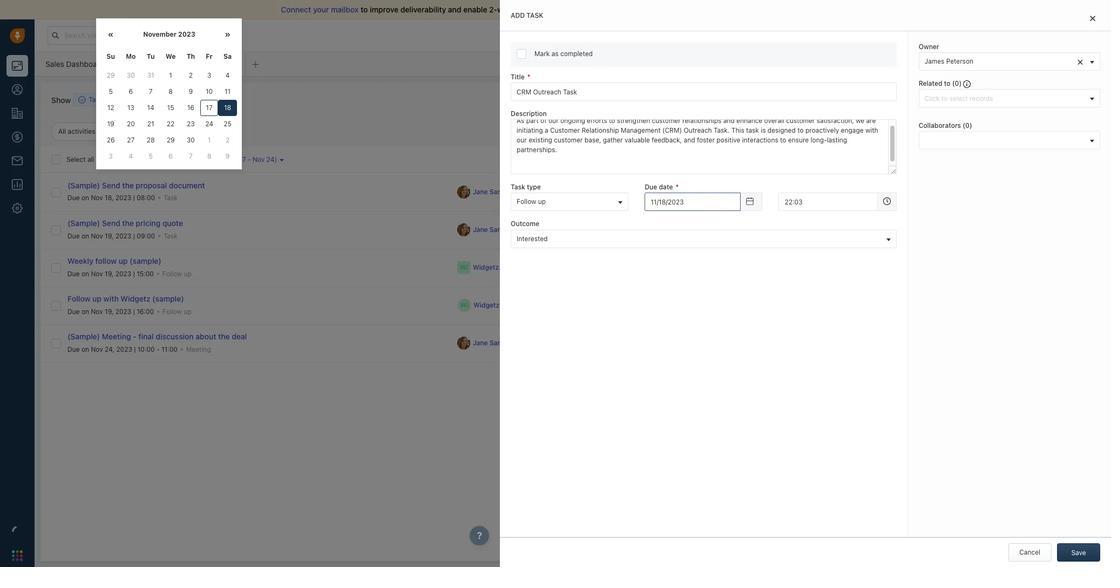 Task type: vqa. For each thing, say whether or not it's contained in the screenshot.


Task type: locate. For each thing, give the bounding box(es) containing it.
0 vertical spatial 29
[[107, 71, 115, 79]]

1 19, from the top
[[105, 232, 114, 240]]

21 up 28
[[147, 120, 154, 128]]

follow up button
[[511, 193, 629, 211]]

task inside × tab panel
[[511, 183, 525, 191]]

related
[[919, 79, 943, 88]]

completed up save at the bottom
[[1052, 538, 1086, 545]]

0 vertical spatial 0
[[955, 79, 959, 88]]

0 horizontal spatial activities
[[68, 127, 95, 136]]

1 vertical spatial the
[[122, 219, 134, 228]]

type
[[527, 183, 541, 191]]

2 vertical spatial the
[[218, 332, 230, 341]]

mark for quote
[[695, 226, 711, 234]]

19, down follow
[[105, 270, 114, 278]]

1 horizontal spatial dashboard
[[178, 59, 216, 68]]

owner
[[919, 43, 939, 51]]

widgetz.io (sample) for follow up with widgetz (sample)
[[473, 302, 537, 310]]

0 horizontal spatial 5
[[109, 87, 113, 96]]

mark right date
[[695, 188, 711, 196]]

2 (sample) from the top
[[67, 219, 100, 228]]

conversations.
[[562, 5, 615, 14]]

0 horizontal spatial dashboard
[[66, 59, 104, 68]]

widgetz.io (sample) link for weekly follow up (sample)
[[473, 263, 537, 272]]

1 vertical spatial jane
[[473, 226, 488, 234]]

(
[[952, 79, 955, 88], [963, 122, 966, 130], [131, 127, 134, 136], [223, 155, 225, 164]]

due for follow up with widgetz (sample)
[[67, 308, 80, 316]]

2 send from the top
[[102, 219, 120, 228]]

activities down the 10
[[181, 96, 208, 104]]

jane for (sample) send the proposal document
[[473, 188, 488, 196]]

4
[[226, 71, 230, 79], [129, 152, 133, 160]]

0 vertical spatial 6
[[129, 87, 133, 96]]

1 horizontal spatial add
[[608, 96, 620, 104]]

17 nov
[[797, 192, 821, 201]]

Title text field
[[511, 83, 897, 101]]

send up due on nov 18, 2023 | 08:00
[[102, 181, 120, 190]]

previous month image
[[108, 31, 114, 39]]

sampleton
[[490, 188, 523, 196], [490, 226, 523, 234], [490, 339, 523, 347]]

0 horizontal spatial -
[[133, 332, 136, 341]]

connect video conferencing + calendar
[[794, 137, 917, 145]]

task for document
[[164, 194, 178, 202]]

0 horizontal spatial completed
[[200, 127, 233, 136]]

2-
[[489, 5, 497, 14]]

1 vertical spatial follow up
[[162, 270, 192, 278]]

to
[[361, 5, 368, 14], [944, 79, 951, 88]]

3 jane from the top
[[473, 339, 488, 347]]

0 vertical spatial widgetz.io (sample) link
[[473, 263, 537, 272]]

5 on from the top
[[82, 345, 89, 353]]

2023
[[178, 30, 195, 38], [115, 194, 131, 202], [115, 232, 131, 240], [115, 270, 131, 278], [115, 308, 131, 316], [116, 345, 132, 353]]

james peterson
[[925, 57, 974, 65]]

( right next
[[223, 155, 225, 164]]

| for pricing
[[133, 232, 135, 240]]

th
[[187, 52, 195, 60]]

1 on from the top
[[82, 194, 89, 202]]

1 vertical spatial 0
[[966, 122, 970, 130]]

task down quote
[[164, 232, 178, 240]]

jane for (sample) send the pricing quote
[[473, 226, 488, 234]]

2 vertical spatial jane sampleton (sample) link
[[473, 339, 553, 348]]

2 sampleton from the top
[[490, 226, 523, 234]]

1 vertical spatial 30
[[187, 136, 195, 144]]

task left type at the top left
[[511, 183, 525, 191]]

1 horizontal spatial -
[[157, 345, 160, 353]]

0 vertical spatial days
[[874, 31, 887, 38]]

1 mark complete from the top
[[695, 188, 741, 196]]

1 vertical spatial to
[[944, 79, 951, 88]]

0 horizontal spatial 24
[[205, 120, 213, 128]]

30 down 23
[[187, 136, 195, 144]]

ends
[[843, 31, 857, 38]]

task
[[511, 183, 525, 191], [164, 194, 178, 202], [164, 232, 178, 240]]

24
[[205, 120, 213, 128], [267, 155, 275, 164]]

None text field
[[779, 193, 878, 211]]

all activities
[[58, 127, 95, 136]]

the for pricing
[[122, 219, 134, 228]]

sales
[[45, 59, 64, 68]]

weekly follow up (sample) link
[[67, 257, 161, 266]]

17 for 17 nov
[[797, 192, 805, 201]]

on down 'follow up with widgetz (sample)' "link"
[[82, 308, 89, 316]]

1 horizontal spatial activities
[[96, 155, 124, 164]]

mark complete down start typing the details about the task… text box
[[695, 188, 741, 196]]

16
[[187, 104, 194, 112]]

to right 'mailbox'
[[361, 5, 368, 14]]

0 vertical spatial 19,
[[105, 232, 114, 240]]

calendar
[[810, 110, 841, 120], [890, 137, 917, 145]]

on left 18,
[[82, 194, 89, 202]]

0 vertical spatial complete
[[712, 188, 741, 196]]

2 horizontal spatial 5
[[149, 152, 153, 160]]

tasks
[[89, 96, 106, 104]]

0 horizontal spatial add task
[[511, 11, 543, 19]]

2 down activities dashboard
[[189, 71, 193, 79]]

+ inside "link"
[[169, 96, 173, 104]]

next 7 days ( nov 17 - nov 24 )
[[185, 155, 277, 164]]

2023 down 'follow up with widgetz (sample)' "link"
[[115, 308, 131, 316]]

1 horizontal spatial task
[[622, 96, 635, 104]]

× dialog
[[500, 0, 1111, 567]]

on up weekly
[[82, 232, 89, 240]]

| left 16:00
[[133, 308, 135, 316]]

1 dashboard from the left
[[66, 59, 104, 68]]

office 365
[[1008, 152, 1040, 161]]

2 vertical spatial sampleton
[[490, 339, 523, 347]]

1 vertical spatial complete
[[712, 226, 741, 234]]

9 up + 3 activities
[[189, 87, 193, 96]]

title
[[511, 73, 525, 81]]

complete down -- text field
[[712, 226, 741, 234]]

1 down activities dashboard
[[169, 71, 172, 79]]

2 mark complete button from the top
[[679, 221, 746, 239]]

mark complete down -- text field
[[695, 226, 741, 234]]

meeting
[[102, 332, 131, 341], [186, 345, 211, 353]]

30 down mo
[[127, 71, 135, 79]]

2023 down weekly follow up (sample)
[[115, 270, 131, 278]]

activities right the all
[[68, 127, 95, 136]]

5 down 28
[[149, 152, 153, 160]]

2 horizontal spatial 3
[[207, 71, 211, 79]]

widgetz.io for weekly follow up (sample)
[[473, 264, 507, 272]]

21 right in
[[865, 31, 872, 38]]

due for (sample) send the proposal document
[[67, 194, 80, 202]]

| for (sample)
[[133, 270, 135, 278]]

complete for (sample) send the proposal document
[[712, 188, 741, 196]]

2 jane sampleton (sample) link from the top
[[473, 225, 553, 235]]

1 horizontal spatial +
[[884, 137, 888, 145]]

follow up down type at the top left
[[517, 198, 546, 206]]

(sample)
[[67, 181, 100, 190], [67, 219, 100, 228], [67, 332, 100, 341]]

completed for overdue
[[1052, 538, 1086, 545]]

send up due on nov 19, 2023 | 09:00
[[102, 219, 120, 228]]

due for (sample) meeting - final discussion about the deal
[[67, 345, 80, 353]]

9
[[189, 87, 193, 96], [226, 152, 230, 160]]

select all activities
[[66, 155, 124, 164]]

to inside × tab panel
[[944, 79, 951, 88]]

+1 down 'follow up' button
[[561, 226, 568, 234]]

widgetz.io
[[473, 264, 507, 272], [473, 302, 507, 310]]

0 vertical spatial 8
[[169, 87, 173, 96]]

0 horizontal spatial 1
[[169, 71, 172, 79]]

3 up the 10
[[207, 71, 211, 79]]

jane sampleton (sample) for (sample) send the proposal document
[[473, 188, 553, 196]]

13
[[127, 104, 134, 112]]

on for (sample) send the proposal document
[[82, 194, 89, 202]]

1 vertical spatial calendar
[[890, 137, 917, 145]]

due inside × tab panel
[[645, 183, 657, 191]]

19, down (sample) send the pricing quote
[[105, 232, 114, 240]]

1 vertical spatial task
[[164, 194, 178, 202]]

follow up for follow up with widgetz (sample)
[[163, 308, 192, 316]]

activities
[[144, 59, 176, 68]]

sampleton for (sample) send the proposal document
[[490, 188, 523, 196]]

1 vertical spatial mark
[[695, 188, 711, 196]]

1 sampleton from the top
[[490, 188, 523, 196]]

to right related
[[944, 79, 951, 88]]

on left 24,
[[82, 345, 89, 353]]

follow up
[[517, 198, 546, 206], [162, 270, 192, 278], [163, 308, 192, 316]]

days right in
[[874, 31, 887, 38]]

task for quote
[[164, 232, 178, 240]]

on for follow up with widgetz (sample)
[[82, 308, 89, 316]]

meeting up due on nov 24, 2023 | 10:00 - 11:00
[[102, 332, 131, 341]]

view
[[713, 130, 728, 138]]

document
[[169, 181, 205, 190]]

calendar right my
[[810, 110, 841, 120]]

1 +1 from the top
[[561, 188, 568, 196]]

19, for follow
[[105, 270, 114, 278]]

(sample) up due on nov 19, 2023 | 09:00
[[67, 219, 100, 228]]

2 +1 from the top
[[561, 226, 568, 234]]

3 right '15'
[[175, 96, 179, 104]]

7 up meetings
[[149, 87, 153, 96]]

follow up with widgetz (sample) link
[[67, 294, 184, 304]]

| left 10:00
[[134, 345, 136, 353]]

0 vertical spatial widgetz.io
[[473, 264, 507, 272]]

up
[[538, 198, 546, 206], [119, 257, 128, 266], [184, 270, 192, 278], [92, 294, 102, 304], [184, 308, 192, 316]]

dashboard right we
[[178, 59, 216, 68]]

2023 right 18,
[[115, 194, 131, 202]]

follow up right '15:00'
[[162, 270, 192, 278]]

google
[[932, 152, 954, 161]]

4 down the 27
[[129, 152, 133, 160]]

6
[[129, 87, 133, 96], [169, 152, 173, 160]]

calendar up teams
[[890, 137, 917, 145]]

1 send from the top
[[102, 181, 120, 190]]

2 horizontal spatial activities
[[181, 96, 208, 104]]

1 jane sampleton (sample) from the top
[[473, 188, 553, 196]]

add for add task button
[[608, 96, 620, 104]]

4 on from the top
[[82, 308, 89, 316]]

1 jane sampleton (sample) link from the top
[[473, 187, 553, 197]]

1 vertical spatial (sample)
[[67, 219, 100, 228]]

| left 09:00
[[133, 232, 135, 240]]

1 vertical spatial +
[[884, 137, 888, 145]]

the up due on nov 18, 2023 | 08:00
[[122, 181, 134, 190]]

0 vertical spatial task
[[527, 11, 543, 19]]

29 down su
[[107, 71, 115, 79]]

2 horizontal spatial 17
[[797, 192, 805, 201]]

activities inside "link"
[[181, 96, 208, 104]]

and
[[448, 5, 461, 14]]

follow down task type
[[517, 198, 536, 206]]

9 down 25 at the left
[[226, 152, 230, 160]]

8 right next
[[207, 152, 211, 160]]

0 vertical spatial jane sampleton (sample)
[[473, 188, 553, 196]]

2 horizontal spatial add
[[680, 96, 693, 104]]

(sample) down the due on nov 19, 2023 | 16:00
[[67, 332, 100, 341]]

up inside 'follow up' button
[[538, 198, 546, 206]]

2023 for final
[[116, 345, 132, 353]]

mark left as
[[535, 50, 550, 58]]

add task
[[511, 11, 543, 19], [608, 96, 635, 104]]

6 up meetings
[[129, 87, 133, 96]]

0 horizontal spatial +
[[169, 96, 173, 104]]

0 vertical spatial connect
[[281, 5, 311, 14]]

up down type at the top left
[[538, 198, 546, 206]]

20
[[127, 120, 135, 128]]

24,
[[105, 345, 114, 353]]

1 horizontal spatial 3
[[175, 96, 179, 104]]

2 vertical spatial jane
[[473, 339, 488, 347]]

completed down 18 on the top of page
[[200, 127, 233, 136]]

mark complete for quote
[[695, 226, 741, 234]]

2 vertical spatial 17
[[797, 192, 805, 201]]

add meeting
[[680, 96, 719, 104]]

dashboard left su
[[66, 59, 104, 68]]

mark for document
[[695, 188, 711, 196]]

1 horizontal spatial add task
[[608, 96, 635, 104]]

complete down start typing the details about the task… text box
[[712, 188, 741, 196]]

0 vertical spatial send
[[102, 181, 120, 190]]

on for (sample) meeting - final discussion about the deal
[[82, 345, 89, 353]]

0 vertical spatial the
[[122, 181, 134, 190]]

november
[[143, 30, 177, 38]]

7 right date:
[[189, 152, 193, 160]]

| left the 08:00
[[133, 194, 135, 202]]

0 vertical spatial mark complete button
[[679, 183, 746, 201]]

1 horizontal spatial meeting
[[186, 345, 211, 353]]

we
[[166, 52, 176, 60]]

3 down '26'
[[109, 152, 113, 160]]

0 right collaborators at the right top
[[966, 122, 970, 130]]

0 horizontal spatial 7
[[149, 87, 153, 96]]

nov
[[225, 155, 237, 164], [253, 155, 265, 164], [807, 192, 821, 201], [91, 194, 103, 202], [91, 232, 103, 240], [91, 270, 103, 278], [91, 308, 103, 316], [91, 345, 103, 353]]

+1 for document
[[561, 188, 568, 196]]

1 up next 7 days ( nov 17 - nov 24 )
[[208, 136, 211, 144]]

1 vertical spatial 4
[[129, 152, 133, 160]]

up right follow
[[119, 257, 128, 266]]

activities for all
[[96, 155, 124, 164]]

| left '15:00'
[[133, 270, 135, 278]]

due for (sample) send the pricing quote
[[67, 232, 80, 240]]

4 up 11
[[226, 71, 230, 79]]

29
[[107, 71, 115, 79], [167, 136, 175, 144]]

sampleton for (sample) send the pricing quote
[[490, 226, 523, 234]]

1 horizontal spatial 2
[[226, 136, 230, 144]]

0 vertical spatial mark
[[535, 50, 550, 58]]

0 vertical spatial widgetz.io (sample)
[[473, 264, 536, 272]]

+ up the microsoft teams
[[884, 137, 888, 145]]

29 down '22'
[[167, 136, 175, 144]]

task down document
[[164, 194, 178, 202]]

connect
[[281, 5, 311, 14], [794, 137, 821, 145]]

follow up up discussion
[[163, 308, 192, 316]]

up up discussion
[[184, 308, 192, 316]]

freshworks switcher image
[[12, 551, 23, 561]]

2023 right 24,
[[116, 345, 132, 353]]

due date:
[[153, 155, 183, 164]]

2023 down (sample) send the pricing quote link
[[115, 232, 131, 240]]

weekly
[[67, 257, 93, 266]]

(sample) for (sample) send the pricing quote
[[67, 219, 100, 228]]

1 vertical spatial jane sampleton (sample)
[[473, 226, 553, 234]]

0 vertical spatial +1
[[561, 188, 568, 196]]

0 vertical spatial -
[[248, 155, 251, 164]]

2 jane sampleton (sample) from the top
[[473, 226, 553, 234]]

on for (sample) send the pricing quote
[[82, 232, 89, 240]]

0 horizontal spatial connect
[[281, 5, 311, 14]]

1 complete from the top
[[712, 188, 741, 196]]

mark complete for document
[[695, 188, 741, 196]]

activities right all
[[96, 155, 124, 164]]

2 complete from the top
[[712, 226, 741, 234]]

way
[[497, 5, 511, 14]]

connect left your
[[281, 5, 311, 14]]

the left pricing
[[122, 219, 134, 228]]

mark complete button down -- text field
[[679, 221, 746, 239]]

add for 'add meeting' button
[[680, 96, 693, 104]]

2 vertical spatial jane sampleton (sample)
[[473, 339, 553, 347]]

2 down 25 at the left
[[226, 136, 230, 144]]

1 (sample) from the top
[[67, 181, 100, 190]]

-- text field
[[645, 193, 741, 211]]

3 jane sampleton (sample) from the top
[[473, 339, 553, 347]]

mark down -- text field
[[695, 226, 711, 234]]

connect your mailbox link
[[281, 5, 361, 14]]

+1 right type at the top left
[[561, 188, 568, 196]]

peterson
[[946, 57, 974, 65]]

next month image
[[225, 31, 231, 39]]

1 horizontal spatial days
[[874, 31, 887, 38]]

connect for connect your mailbox to improve deliverability and enable 2-way sync of email conversations.
[[281, 5, 311, 14]]

follow
[[517, 198, 536, 206], [162, 270, 182, 278], [67, 294, 90, 304], [163, 308, 182, 316]]

days right next
[[207, 155, 221, 164]]

19, down with
[[105, 308, 114, 316]]

1 vertical spatial add task
[[608, 96, 635, 104]]

more
[[736, 96, 752, 104]]

1 vertical spatial +1
[[561, 226, 568, 234]]

final
[[138, 332, 154, 341]]

widgetz.io for follow up with widgetz (sample)
[[473, 302, 507, 310]]

on
[[82, 194, 89, 202], [82, 232, 89, 240], [82, 270, 89, 278], [82, 308, 89, 316], [82, 345, 89, 353]]

2 vertical spatial (sample)
[[67, 332, 100, 341]]

microsoft teams button
[[840, 150, 913, 163]]

1 horizontal spatial 30
[[187, 136, 195, 144]]

5 up the 27
[[134, 127, 138, 136]]

2 vertical spatial follow up
[[163, 308, 192, 316]]

2
[[189, 71, 193, 79], [226, 136, 230, 144]]

(sample) down all
[[67, 181, 100, 190]]

3 (sample) from the top
[[67, 332, 100, 341]]

jane sampleton (sample) link
[[473, 187, 553, 197], [473, 225, 553, 235], [473, 339, 553, 348]]

| for proposal
[[133, 194, 135, 202]]

my
[[797, 110, 808, 120]]

1 horizontal spatial 7
[[189, 152, 193, 160]]

collaborators
[[919, 122, 961, 130]]

mark complete button down start typing the details about the task… text box
[[679, 183, 746, 201]]

office
[[1008, 152, 1026, 161]]

3 19, from the top
[[105, 308, 114, 316]]

+ left 16
[[169, 96, 173, 104]]

0 horizontal spatial days
[[207, 155, 221, 164]]

Click to select records search field
[[922, 93, 1086, 104]]

1 mark complete button from the top
[[679, 183, 746, 201]]

1 vertical spatial 21
[[147, 120, 154, 128]]

0 down peterson
[[955, 79, 959, 88]]

(sample) meeting - final discussion about the deal
[[67, 332, 247, 341]]

1 vertical spatial 19,
[[105, 270, 114, 278]]

3 on from the top
[[82, 270, 89, 278]]

2 19, from the top
[[105, 270, 114, 278]]

0 vertical spatial (sample)
[[67, 181, 100, 190]]

1 jane from the top
[[473, 188, 488, 196]]

( 5
[[131, 127, 138, 136]]

mark
[[535, 50, 550, 58], [695, 188, 711, 196], [695, 226, 711, 234]]

pricing
[[136, 219, 160, 228]]

2 mark complete from the top
[[695, 226, 741, 234]]

6 left next
[[169, 152, 173, 160]]

7 right next
[[201, 155, 205, 164]]

2 dashboard from the left
[[178, 59, 216, 68]]

connect left video
[[794, 137, 821, 145]]

0 vertical spatial jane
[[473, 188, 488, 196]]

close image
[[1090, 15, 1096, 22]]

0 horizontal spatial meeting
[[102, 332, 131, 341]]

5 up 12
[[109, 87, 113, 96]]

1 horizontal spatial to
[[944, 79, 951, 88]]

(sample) send the pricing quote link
[[67, 219, 183, 228]]

1 horizontal spatial connect
[[794, 137, 821, 145]]

0 horizontal spatial 0
[[955, 79, 959, 88]]

Start typing the details about the task… text field
[[511, 119, 897, 175]]

1 vertical spatial -
[[133, 332, 136, 341]]

1 horizontal spatial 1
[[208, 136, 211, 144]]

8
[[169, 87, 173, 96], [207, 152, 211, 160]]

jane sampleton (sample) link for (sample) send the proposal document
[[473, 187, 553, 197]]

1 vertical spatial jane sampleton (sample) link
[[473, 225, 553, 235]]

on down weekly
[[82, 270, 89, 278]]

| for widgetz
[[133, 308, 135, 316]]

1 horizontal spatial 5
[[134, 127, 138, 136]]

3 jane sampleton (sample) link from the top
[[473, 339, 553, 348]]

follow
[[95, 257, 117, 266]]

2 on from the top
[[82, 232, 89, 240]]

plans
[[932, 31, 949, 39]]

(sample) send the pricing quote
[[67, 219, 183, 228]]

0 vertical spatial sampleton
[[490, 188, 523, 196]]

connect for connect video conferencing + calendar
[[794, 137, 821, 145]]

2 vertical spatial -
[[157, 345, 160, 353]]

2 jane from the top
[[473, 226, 488, 234]]

0 vertical spatial completed
[[200, 127, 233, 136]]

× tab panel
[[500, 0, 1111, 567]]

2 vertical spatial mark
[[695, 226, 711, 234]]

1 horizontal spatial 21
[[865, 31, 872, 38]]



Task type: describe. For each thing, give the bounding box(es) containing it.
0 vertical spatial 30
[[127, 71, 135, 79]]

calendar
[[955, 152, 983, 161]]

09:00
[[137, 232, 155, 240]]

0 horizontal spatial 29
[[107, 71, 115, 79]]

any
[[952, 461, 963, 469]]

(sample) send the proposal document link
[[67, 181, 205, 190]]

task inside × tab panel
[[527, 11, 543, 19]]

dashboard for sales dashboard
[[66, 59, 104, 68]]

3 inside "link"
[[175, 96, 179, 104]]

| for final
[[134, 345, 136, 353]]

sa
[[224, 52, 232, 60]]

activities dashboard
[[144, 59, 216, 68]]

explore
[[907, 31, 931, 39]]

down image
[[210, 96, 218, 104]]

add task button
[[589, 91, 641, 109]]

0 horizontal spatial calendar
[[810, 110, 841, 120]]

1 vertical spatial 9
[[226, 152, 230, 160]]

save button
[[1057, 544, 1100, 562]]

discussion
[[156, 332, 194, 341]]

view activity goals link
[[702, 130, 771, 139]]

25
[[224, 120, 232, 128]]

3 sampleton from the top
[[490, 339, 523, 347]]

follow up for weekly follow up (sample)
[[162, 270, 192, 278]]

the for proposal
[[122, 181, 134, 190]]

27
[[127, 136, 135, 144]]

1 vertical spatial activities
[[68, 127, 95, 136]]

cancel button
[[1008, 544, 1052, 562]]

( right collaborators at the right top
[[963, 122, 966, 130]]

jane sampleton (sample) link for (sample) send the pricing quote
[[473, 225, 553, 235]]

+1 for quote
[[561, 226, 568, 234]]

email
[[541, 5, 560, 14]]

widgetz.io (sample) link for follow up with widgetz (sample)
[[473, 301, 537, 310]]

1 vertical spatial 5
[[134, 127, 138, 136]]

task type
[[511, 183, 541, 191]]

fr
[[206, 52, 213, 60]]

mark complete button for (sample) send the proposal document
[[679, 183, 746, 201]]

office 365 button
[[991, 150, 1046, 163]]

Search your CRM... text field
[[48, 26, 156, 45]]

follow inside button
[[517, 198, 536, 206]]

2023 up the th
[[178, 30, 195, 38]]

description
[[511, 110, 547, 118]]

×
[[1077, 55, 1084, 67]]

23
[[187, 120, 195, 128]]

trial
[[831, 31, 842, 38]]

18,
[[105, 194, 114, 202]]

1 horizontal spatial 17
[[239, 155, 246, 164]]

microsoft teams
[[856, 152, 907, 161]]

activities for 3
[[181, 96, 208, 104]]

dashboard for activities dashboard
[[178, 59, 216, 68]]

1 horizontal spatial 4
[[226, 71, 230, 79]]

0 horizontal spatial 2
[[189, 71, 193, 79]]

send for proposal
[[102, 181, 120, 190]]

0 horizontal spatial 8
[[169, 87, 173, 96]]

deal
[[232, 332, 247, 341]]

follow up discussion
[[163, 308, 182, 316]]

16:00
[[137, 308, 154, 316]]

november 2023
[[143, 30, 195, 38]]

follow left with
[[67, 294, 90, 304]]

send for pricing
[[102, 219, 120, 228]]

2 vertical spatial 3
[[109, 152, 113, 160]]

widgets
[[952, 84, 976, 92]]

add task inside × tab panel
[[511, 11, 543, 19]]

of
[[532, 5, 539, 14]]

1 vertical spatial 24
[[267, 155, 275, 164]]

next
[[185, 155, 200, 164]]

su
[[107, 52, 115, 60]]

mark as completed
[[535, 50, 593, 58]]

0 vertical spatial 21
[[865, 31, 872, 38]]

14
[[147, 104, 154, 112]]

meetings
[[129, 96, 157, 104]]

up left with
[[92, 294, 102, 304]]

interested
[[517, 235, 548, 243]]

due for weekly follow up (sample)
[[67, 270, 80, 278]]

31
[[147, 71, 154, 79]]

date:
[[167, 155, 183, 164]]

jane sampleton (sample) for (sample) send the pricing quote
[[473, 226, 553, 234]]

0 vertical spatial 3
[[207, 71, 211, 79]]

mo
[[126, 52, 136, 60]]

19
[[107, 120, 114, 128]]

17 for 17
[[206, 104, 213, 112]]

activity
[[729, 130, 752, 138]]

type
[[800, 538, 814, 545]]

mark complete button for (sample) send the pricing quote
[[679, 221, 746, 239]]

2023 for (sample)
[[115, 270, 131, 278]]

15
[[167, 104, 174, 112]]

1 vertical spatial 29
[[167, 136, 175, 144]]

task inside button
[[622, 96, 635, 104]]

have
[[936, 461, 951, 469]]

2 horizontal spatial 7
[[201, 155, 205, 164]]

( up the 27
[[131, 127, 134, 136]]

(sample) for (sample) send the proposal document
[[67, 181, 100, 190]]

completed
[[560, 50, 593, 58]]

with
[[104, 294, 119, 304]]

completed for (
[[200, 127, 233, 136]]

0 horizontal spatial 21
[[147, 120, 154, 128]]

due on nov 18, 2023 | 08:00
[[67, 194, 155, 202]]

2023 for pricing
[[115, 232, 131, 240]]

mark inside × tab panel
[[535, 50, 550, 58]]

22
[[167, 120, 175, 128]]

(sample) for (sample) meeting - final discussion about the deal
[[67, 332, 100, 341]]

sales dashboard
[[45, 59, 104, 68]]

due date
[[645, 183, 673, 191]]

weekly follow up (sample)
[[67, 257, 161, 266]]

my calendar
[[797, 110, 841, 120]]

1 horizontal spatial calendar
[[890, 137, 917, 145]]

google calendar button
[[916, 150, 989, 163]]

video
[[822, 137, 839, 145]]

all
[[87, 155, 94, 164]]

interested button
[[511, 230, 897, 248]]

due on nov 19, 2023 | 09:00
[[67, 232, 155, 240]]

1 vertical spatial meeting
[[186, 345, 211, 353]]

1 vertical spatial 1
[[208, 136, 211, 144]]

2023 for widgetz
[[115, 308, 131, 316]]

don't
[[918, 461, 934, 469]]

configure widgets
[[920, 84, 976, 92]]

0 horizontal spatial 9
[[189, 87, 193, 96]]

0 horizontal spatial 4
[[129, 152, 133, 160]]

related to ( 0 )
[[919, 79, 964, 88]]

11:00
[[161, 345, 178, 353]]

follow up with widgetz (sample)
[[67, 294, 184, 304]]

add task inside button
[[608, 96, 635, 104]]

1 vertical spatial 2
[[226, 136, 230, 144]]

you don't have any links.
[[905, 461, 981, 469]]

0 vertical spatial to
[[361, 5, 368, 14]]

2023 for proposal
[[115, 194, 131, 202]]

2 horizontal spatial -
[[248, 155, 251, 164]]

up right '15:00'
[[184, 270, 192, 278]]

1 horizontal spatial )
[[959, 79, 962, 88]]

james
[[925, 57, 945, 65]]

1 vertical spatial days
[[207, 155, 221, 164]]

quote
[[162, 219, 183, 228]]

explore plans link
[[901, 29, 955, 42]]

11
[[225, 87, 231, 96]]

19, for send
[[105, 232, 114, 240]]

0 horizontal spatial )
[[275, 155, 277, 164]]

on for weekly follow up (sample)
[[82, 270, 89, 278]]

1 horizontal spatial 0
[[966, 122, 970, 130]]

connect your mailbox to improve deliverability and enable 2-way sync of email conversations.
[[281, 5, 615, 14]]

follow up inside button
[[517, 198, 546, 206]]

follow right '15:00'
[[162, 270, 182, 278]]

conferencing
[[841, 137, 882, 145]]

complete for (sample) send the pricing quote
[[712, 226, 741, 234]]

(sample) send the proposal document
[[67, 181, 205, 190]]

about
[[196, 332, 216, 341]]

add inside × tab panel
[[511, 11, 525, 19]]

your trial ends in 21 days
[[816, 31, 887, 38]]

26
[[107, 136, 115, 144]]

( right configure
[[952, 79, 955, 88]]

10
[[206, 87, 213, 96]]

links.
[[965, 461, 981, 469]]

as
[[552, 50, 559, 58]]

date
[[659, 183, 673, 191]]

1 horizontal spatial 8
[[207, 152, 211, 160]]

widgetz.io (sample) for weekly follow up (sample)
[[473, 264, 536, 272]]

select
[[66, 155, 86, 164]]

0 vertical spatial meeting
[[102, 332, 131, 341]]

0 horizontal spatial 6
[[129, 87, 133, 96]]

19, for up
[[105, 308, 114, 316]]

1 horizontal spatial 6
[[169, 152, 173, 160]]

1 vertical spatial )
[[970, 122, 972, 130]]

overdue
[[971, 538, 998, 545]]

+ 3 activities
[[169, 96, 208, 104]]

mailbox
[[331, 5, 359, 14]]



